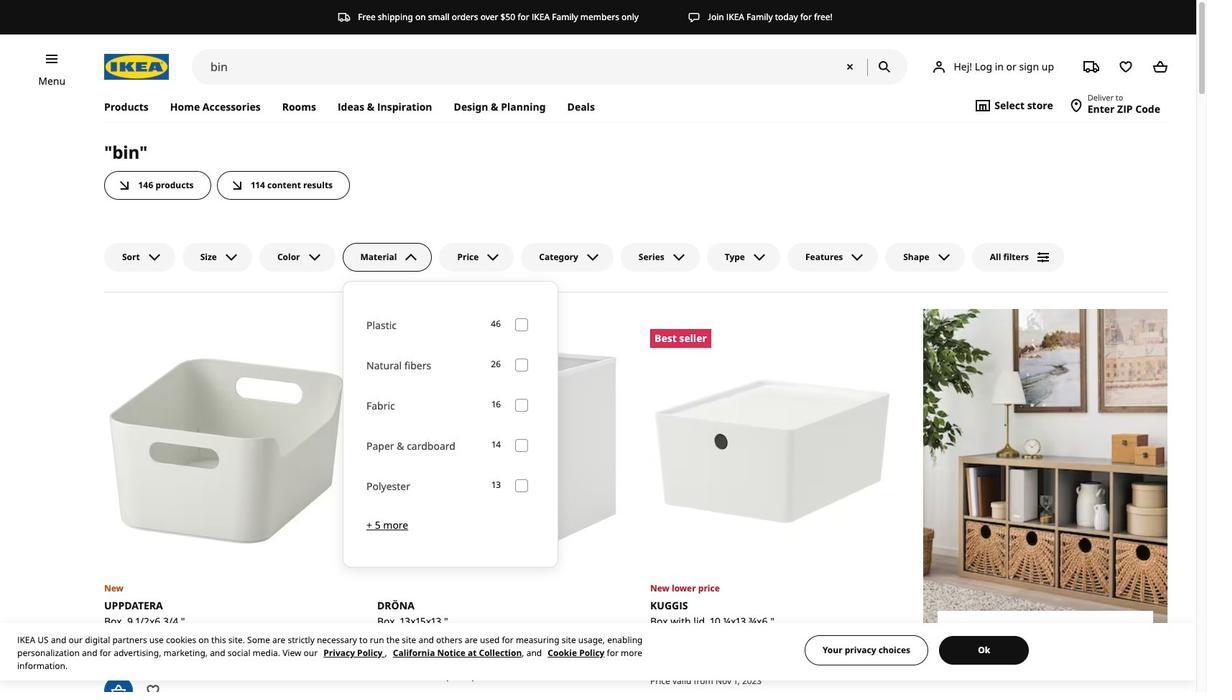 Task type: describe. For each thing, give the bounding box(es) containing it.
Search by product text field
[[192, 49, 908, 85]]

review: 4.8 out of 5 stars. total reviews: 3806 image
[[373, 668, 443, 685]]

46 products element
[[491, 318, 501, 332]]

ikea logotype, go to start page image
[[104, 54, 169, 80]]

13 products element
[[492, 479, 501, 493]]

26 products element
[[491, 358, 501, 372]]



Task type: locate. For each thing, give the bounding box(es) containing it.
None search field
[[192, 49, 908, 85]]

14 products element
[[492, 439, 501, 452]]

16 products element
[[492, 399, 501, 412]]



Task type: vqa. For each thing, say whether or not it's contained in the screenshot.
46 PRODUCTS element on the left top of the page
yes



